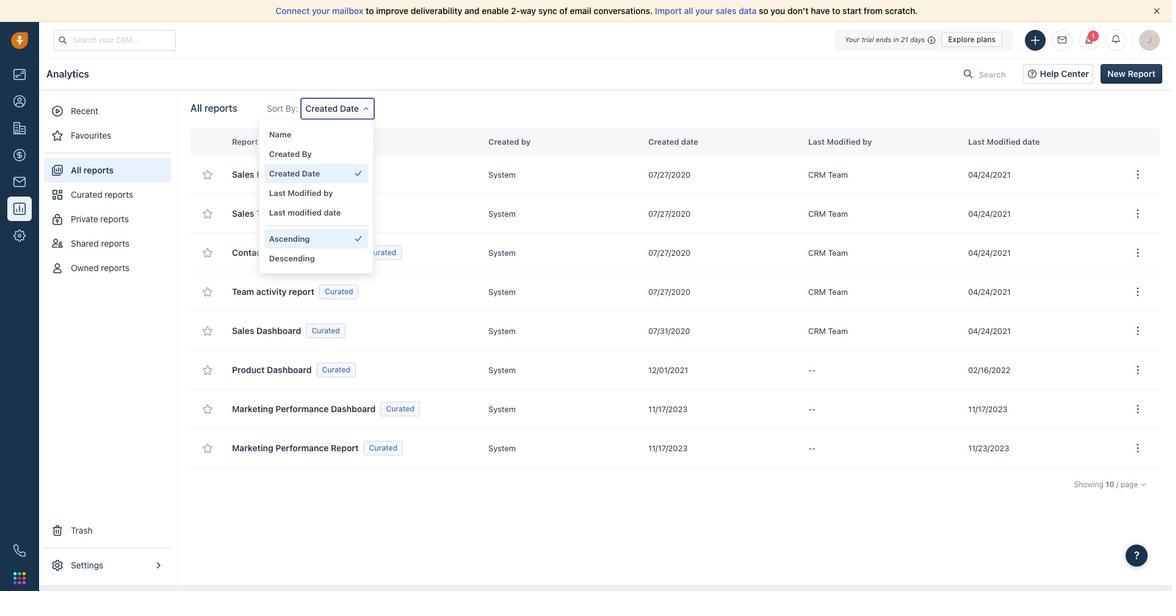 Task type: describe. For each thing, give the bounding box(es) containing it.
way
[[520, 5, 536, 16]]

1 link
[[1079, 30, 1100, 50]]

phone element
[[7, 539, 32, 563]]

enable
[[482, 5, 509, 16]]

2 your from the left
[[695, 5, 713, 16]]

data
[[739, 5, 757, 16]]

import
[[655, 5, 682, 16]]

improve
[[376, 5, 409, 16]]

freshworks switcher image
[[13, 572, 26, 584]]

1 to from the left
[[366, 5, 374, 16]]

days
[[910, 35, 925, 43]]

sales
[[716, 5, 737, 16]]

explore
[[948, 35, 975, 44]]

1
[[1092, 32, 1095, 39]]

your trial ends in 21 days
[[845, 35, 925, 43]]

ends
[[876, 35, 892, 43]]

sync
[[538, 5, 557, 16]]

explore plans
[[948, 35, 996, 44]]

phone image
[[13, 545, 26, 557]]

scratch.
[[885, 5, 918, 16]]

you
[[771, 5, 785, 16]]

plans
[[977, 35, 996, 44]]

21
[[901, 35, 908, 43]]

1 your from the left
[[312, 5, 330, 16]]

your
[[845, 35, 860, 43]]

explore plans link
[[942, 32, 1003, 47]]

have
[[811, 5, 830, 16]]

Search your CRM... text field
[[54, 30, 176, 50]]



Task type: locate. For each thing, give the bounding box(es) containing it.
so
[[759, 5, 769, 16]]

connect your mailbox link
[[276, 5, 366, 16]]

your left mailbox
[[312, 5, 330, 16]]

and
[[465, 5, 480, 16]]

to
[[366, 5, 374, 16], [832, 5, 840, 16]]

to left start
[[832, 5, 840, 16]]

0 horizontal spatial your
[[312, 5, 330, 16]]

trial
[[862, 35, 874, 43]]

send email image
[[1058, 36, 1067, 44]]

connect
[[276, 5, 310, 16]]

connect your mailbox to improve deliverability and enable 2-way sync of email conversations. import all your sales data so you don't have to start from scratch.
[[276, 5, 918, 16]]

1 horizontal spatial to
[[832, 5, 840, 16]]

mailbox
[[332, 5, 363, 16]]

your
[[312, 5, 330, 16], [695, 5, 713, 16]]

conversations.
[[594, 5, 653, 16]]

in
[[893, 35, 899, 43]]

email
[[570, 5, 591, 16]]

don't
[[788, 5, 809, 16]]

start
[[843, 5, 862, 16]]

to right mailbox
[[366, 5, 374, 16]]

all
[[684, 5, 693, 16]]

0 horizontal spatial to
[[366, 5, 374, 16]]

close image
[[1154, 8, 1160, 14]]

2 to from the left
[[832, 5, 840, 16]]

import all your sales data link
[[655, 5, 759, 16]]

your right all
[[695, 5, 713, 16]]

2-
[[511, 5, 520, 16]]

1 horizontal spatial your
[[695, 5, 713, 16]]

from
[[864, 5, 883, 16]]

deliverability
[[411, 5, 462, 16]]

of
[[560, 5, 568, 16]]



Task type: vqa. For each thing, say whether or not it's contained in the screenshot.
⌘ O at the top of the page
no



